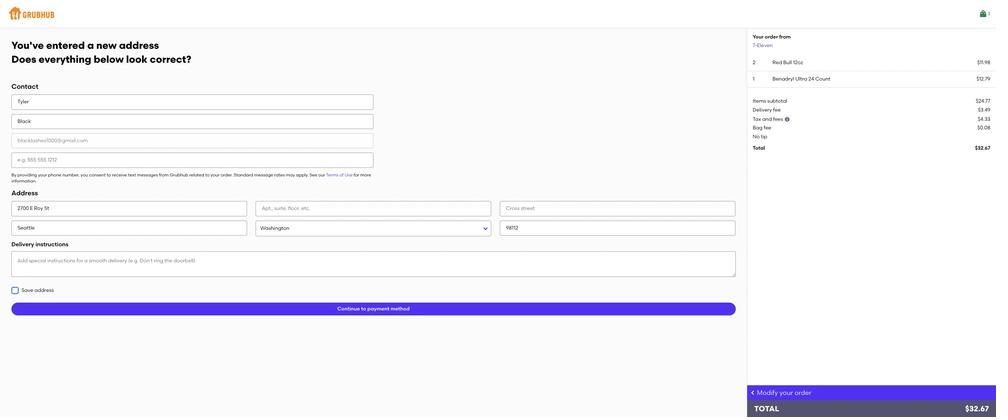 Task type: vqa. For each thing, say whether or not it's contained in the screenshot.
Picks
no



Task type: describe. For each thing, give the bounding box(es) containing it.
your order from 7-eleven
[[753, 34, 791, 48]]

method
[[391, 306, 410, 312]]

consent
[[89, 173, 106, 178]]

everything
[[39, 53, 91, 65]]

Email email field
[[11, 134, 374, 149]]

terms
[[326, 173, 339, 178]]

you've entered a new address does everything below look correct?
[[11, 39, 191, 65]]

$24.77
[[976, 98, 990, 104]]

you've
[[11, 39, 44, 51]]

count
[[815, 76, 830, 82]]

0 horizontal spatial your
[[38, 173, 47, 178]]

subtotal
[[767, 98, 787, 104]]

delivery fee
[[753, 107, 781, 113]]

address
[[11, 189, 38, 198]]

more
[[360, 173, 371, 178]]

number,
[[62, 173, 79, 178]]

continue to payment method
[[337, 306, 410, 312]]

address inside you've entered a new address does everything below look correct?
[[119, 39, 159, 51]]

Last name text field
[[11, 114, 374, 129]]

does
[[11, 53, 36, 65]]

save
[[21, 288, 33, 294]]

message
[[254, 173, 273, 178]]

text
[[128, 173, 136, 178]]

you
[[81, 173, 88, 178]]

may
[[286, 173, 295, 178]]

svg image
[[784, 117, 790, 122]]

1 vertical spatial total
[[754, 405, 779, 414]]

1 horizontal spatial to
[[205, 173, 210, 178]]

2
[[753, 60, 756, 66]]

City text field
[[11, 221, 247, 236]]

2 horizontal spatial your
[[780, 389, 793, 397]]

0 vertical spatial total
[[753, 145, 765, 151]]

entered
[[46, 39, 85, 51]]

order inside your order from 7-eleven
[[765, 34, 778, 40]]

new
[[96, 39, 117, 51]]

bag fee
[[753, 125, 771, 131]]

providing
[[17, 173, 37, 178]]

svg image for modify your order
[[750, 391, 756, 396]]

delivery for delivery fee
[[753, 107, 772, 113]]

for more information.
[[11, 173, 371, 184]]

svg image for save address
[[13, 289, 17, 293]]

benadryl ultra 24 count
[[773, 76, 830, 82]]

modify your order
[[757, 389, 811, 397]]

by
[[11, 173, 16, 178]]

1 vertical spatial order
[[795, 389, 811, 397]]

0 horizontal spatial to
[[107, 173, 111, 178]]

phone
[[48, 173, 61, 178]]

payment
[[367, 306, 389, 312]]

below
[[94, 53, 124, 65]]

First name text field
[[11, 95, 374, 110]]

ultra
[[795, 76, 807, 82]]

a
[[87, 39, 94, 51]]

delivery instructions
[[11, 241, 68, 248]]

fee for delivery fee
[[773, 107, 781, 113]]

$0.08
[[977, 125, 990, 131]]

bag
[[753, 125, 762, 131]]

continue to payment method button
[[11, 303, 736, 316]]

fee for bag fee
[[764, 125, 771, 131]]

for
[[354, 173, 359, 178]]

$11.98
[[977, 60, 990, 66]]



Task type: locate. For each thing, give the bounding box(es) containing it.
1 horizontal spatial fee
[[773, 107, 781, 113]]

total down modify
[[754, 405, 779, 414]]

$3.49
[[978, 107, 990, 113]]

24
[[808, 76, 814, 82]]

to
[[107, 173, 111, 178], [205, 173, 210, 178], [361, 306, 366, 312]]

standard
[[234, 173, 253, 178]]

address up look
[[119, 39, 159, 51]]

0 horizontal spatial from
[[159, 173, 169, 178]]

grubhub
[[170, 173, 188, 178]]

from left grubhub
[[159, 173, 169, 178]]

delivery
[[753, 107, 772, 113], [11, 241, 34, 248]]

total
[[753, 145, 765, 151], [754, 405, 779, 414]]

fee
[[773, 107, 781, 113], [764, 125, 771, 131]]

no tip
[[753, 134, 767, 140]]

0 vertical spatial order
[[765, 34, 778, 40]]

from
[[779, 34, 791, 40], [159, 173, 169, 178]]

0 horizontal spatial address
[[34, 288, 54, 294]]

1 vertical spatial svg image
[[750, 391, 756, 396]]

tax and fees
[[753, 116, 783, 122]]

fee down the subtotal
[[773, 107, 781, 113]]

benadryl
[[773, 76, 794, 82]]

fees
[[773, 116, 783, 122]]

modify
[[757, 389, 778, 397]]

messages
[[137, 173, 158, 178]]

0 vertical spatial fee
[[773, 107, 781, 113]]

order right modify
[[795, 389, 811, 397]]

0 vertical spatial address
[[119, 39, 159, 51]]

1 horizontal spatial order
[[795, 389, 811, 397]]

instructions
[[35, 241, 68, 248]]

from up 'bull'
[[779, 34, 791, 40]]

eleven
[[757, 42, 773, 48]]

fee down tax and fees
[[764, 125, 771, 131]]

svg image left modify
[[750, 391, 756, 396]]

address right "save"
[[34, 288, 54, 294]]

look
[[126, 53, 147, 65]]

your left 'order.'
[[211, 173, 220, 178]]

Phone telephone field
[[11, 153, 374, 168]]

1 vertical spatial delivery
[[11, 241, 34, 248]]

continue
[[337, 306, 360, 312]]

receive
[[112, 173, 127, 178]]

1 horizontal spatial svg image
[[750, 391, 756, 396]]

0 vertical spatial delivery
[[753, 107, 772, 113]]

Zip text field
[[500, 221, 736, 236]]

rates
[[274, 173, 285, 178]]

order.
[[221, 173, 233, 178]]

1 horizontal spatial your
[[211, 173, 220, 178]]

of
[[340, 173, 344, 178]]

terms of use link
[[326, 173, 353, 178]]

1 horizontal spatial delivery
[[753, 107, 772, 113]]

12oz
[[793, 60, 803, 66]]

7-eleven link
[[753, 42, 773, 48]]

3 button
[[979, 7, 990, 20]]

0 vertical spatial svg image
[[13, 289, 17, 293]]

to left payment
[[361, 306, 366, 312]]

your right modify
[[780, 389, 793, 397]]

0 horizontal spatial svg image
[[13, 289, 17, 293]]

by providing your phone number, you consent to receive text messages from grubhub related to your order. standard message rates may apply. see our terms of use
[[11, 173, 353, 178]]

0 vertical spatial from
[[779, 34, 791, 40]]

red bull 12oz
[[773, 60, 803, 66]]

1 vertical spatial from
[[159, 173, 169, 178]]

address
[[119, 39, 159, 51], [34, 288, 54, 294]]

use
[[345, 173, 353, 178]]

Delivery instructions text field
[[11, 252, 736, 277]]

delivery down items
[[753, 107, 772, 113]]

$4.33
[[978, 116, 990, 122]]

no
[[753, 134, 760, 140]]

and
[[762, 116, 772, 122]]

$32.67
[[975, 145, 990, 151], [965, 405, 989, 414]]

svg image left "save"
[[13, 289, 17, 293]]

bull
[[783, 60, 792, 66]]

delivery for delivery instructions
[[11, 241, 34, 248]]

your
[[38, 173, 47, 178], [211, 173, 220, 178], [780, 389, 793, 397]]

information.
[[11, 179, 37, 184]]

see
[[310, 173, 317, 178]]

svg image
[[13, 289, 17, 293], [750, 391, 756, 396]]

3
[[987, 11, 990, 17]]

0 vertical spatial $32.67
[[975, 145, 990, 151]]

1
[[753, 76, 755, 82]]

to left receive
[[107, 173, 111, 178]]

from inside your order from 7-eleven
[[779, 34, 791, 40]]

tip
[[761, 134, 767, 140]]

apply.
[[296, 173, 309, 178]]

related
[[189, 173, 204, 178]]

1 horizontal spatial from
[[779, 34, 791, 40]]

$12.79
[[977, 76, 990, 82]]

to inside button
[[361, 306, 366, 312]]

tax
[[753, 116, 761, 122]]

0 horizontal spatial order
[[765, 34, 778, 40]]

correct?
[[150, 53, 191, 65]]

items subtotal
[[753, 98, 787, 104]]

our
[[318, 173, 325, 178]]

your left phone
[[38, 173, 47, 178]]

total down no tip
[[753, 145, 765, 151]]

main navigation navigation
[[0, 0, 996, 28]]

0 horizontal spatial fee
[[764, 125, 771, 131]]

2 horizontal spatial to
[[361, 306, 366, 312]]

Cross street text field
[[500, 201, 736, 217]]

save address
[[21, 288, 54, 294]]

Address 2 text field
[[256, 201, 491, 217]]

order
[[765, 34, 778, 40], [795, 389, 811, 397]]

Address 1 text field
[[11, 201, 247, 217]]

1 vertical spatial address
[[34, 288, 54, 294]]

delivery left instructions
[[11, 241, 34, 248]]

7-
[[753, 42, 757, 48]]

order up eleven
[[765, 34, 778, 40]]

1 vertical spatial fee
[[764, 125, 771, 131]]

your
[[753, 34, 764, 40]]

0 horizontal spatial delivery
[[11, 241, 34, 248]]

red
[[773, 60, 782, 66]]

items
[[753, 98, 766, 104]]

1 vertical spatial $32.67
[[965, 405, 989, 414]]

contact
[[11, 83, 38, 91]]

to right related
[[205, 173, 210, 178]]

1 horizontal spatial address
[[119, 39, 159, 51]]



